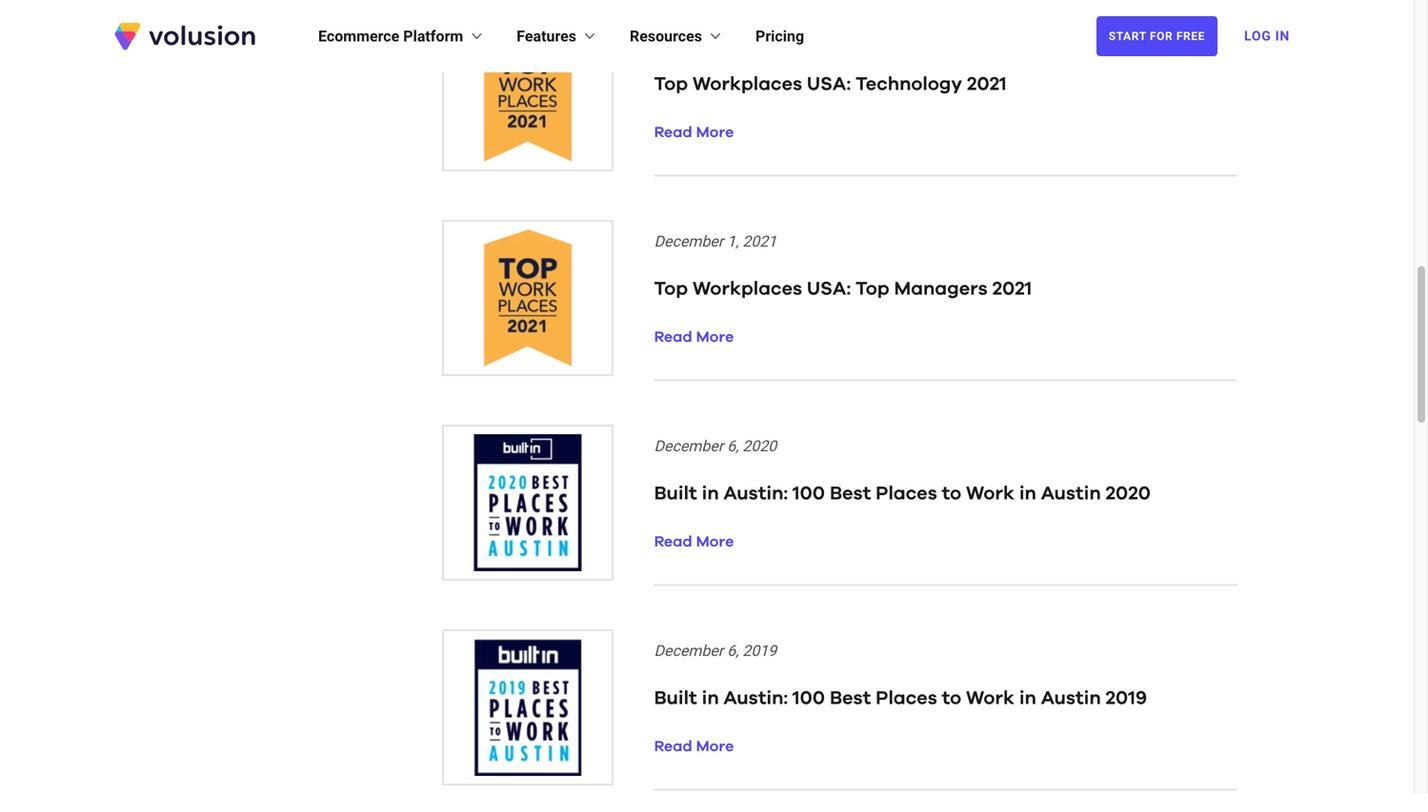 Task type: locate. For each thing, give the bounding box(es) containing it.
best for built in austin: 100 best places to work in austin 2020
[[830, 485, 871, 504]]

top down december 1, 2021
[[654, 280, 688, 299]]

in
[[702, 485, 719, 504], [1020, 485, 1037, 504], [702, 690, 719, 709], [1020, 690, 1037, 709]]

read more for built in austin: 100 best places to work in austin 2019
[[654, 740, 734, 755]]

read more
[[654, 125, 734, 141], [654, 330, 734, 345], [654, 535, 734, 550], [654, 740, 734, 755]]

resources
[[630, 27, 702, 45]]

ecommerce platform button
[[318, 25, 486, 48]]

platform
[[403, 27, 463, 45]]

1 to from the top
[[942, 485, 962, 504]]

december for built in austin: 100 best places to work in austin 2019
[[654, 642, 724, 660]]

4 logo image from the top
[[442, 630, 614, 786]]

1 vertical spatial austin
[[1041, 690, 1101, 709]]

best
[[830, 485, 871, 504], [830, 690, 871, 709]]

read more for built in austin: 100 best places to work in austin 2020
[[654, 535, 734, 550]]

2 best from the top
[[830, 690, 871, 709]]

2 100 from the top
[[793, 690, 825, 709]]

logo image for built in austin: 100 best places to work in austin 2019
[[442, 630, 614, 786]]

1 100 from the top
[[793, 485, 825, 504]]

log
[[1245, 28, 1272, 44]]

1 vertical spatial 2019
[[1106, 690, 1148, 709]]

1 built from the top
[[654, 485, 697, 504]]

2021
[[743, 28, 777, 46], [967, 75, 1007, 94], [743, 233, 777, 251], [993, 280, 1032, 299]]

3 more from the top
[[696, 535, 734, 550]]

resources button
[[630, 25, 725, 48]]

2021 right 3,
[[743, 28, 777, 46]]

top for top workplaces usa: top managers 2021
[[654, 280, 688, 299]]

1 vertical spatial work
[[966, 690, 1015, 709]]

1 read from the top
[[654, 125, 693, 141]]

1 6, from the top
[[727, 437, 739, 456]]

work for 2020
[[966, 485, 1015, 504]]

workplaces down 3,
[[693, 75, 803, 94]]

2 december from the top
[[654, 233, 724, 251]]

2021 right the technology
[[967, 75, 1007, 94]]

2021 right 1,
[[743, 233, 777, 251]]

0 vertical spatial to
[[942, 485, 962, 504]]

usa:
[[807, 75, 851, 94], [807, 280, 851, 299]]

1 vertical spatial 6,
[[727, 642, 739, 660]]

austin: for built in austin: 100 best places to work in austin 2019
[[724, 690, 788, 709]]

2 more from the top
[[696, 330, 734, 345]]

built
[[654, 485, 697, 504], [654, 690, 697, 709]]

logo image for built in austin: 100 best places to work in austin 2020
[[442, 425, 614, 581]]

0 vertical spatial austin
[[1041, 485, 1101, 504]]

built in austin: 100 best places to work in austin 2020
[[654, 485, 1151, 504]]

1 vertical spatial places
[[876, 690, 938, 709]]

1 austin from the top
[[1041, 485, 1101, 504]]

pricing
[[756, 27, 804, 45]]

ecommerce platform
[[318, 27, 463, 45]]

1 vertical spatial usa:
[[807, 280, 851, 299]]

places for 2020
[[876, 485, 938, 504]]

4 more from the top
[[696, 740, 734, 755]]

austin: down the december 6, 2019
[[724, 690, 788, 709]]

more
[[696, 125, 734, 141], [696, 330, 734, 345], [696, 535, 734, 550], [696, 740, 734, 755]]

0 vertical spatial austin:
[[724, 485, 788, 504]]

1 more from the top
[[696, 125, 734, 141]]

best for built in austin: 100 best places to work in austin 2019
[[830, 690, 871, 709]]

1 december from the top
[[654, 28, 724, 46]]

1 usa: from the top
[[807, 75, 851, 94]]

4 read more from the top
[[654, 740, 734, 755]]

3 read from the top
[[654, 535, 693, 550]]

2 read more link from the top
[[654, 330, 734, 345]]

4 read more link from the top
[[654, 740, 734, 755]]

december
[[654, 28, 724, 46], [654, 233, 724, 251], [654, 437, 724, 456], [654, 642, 724, 660]]

read
[[654, 125, 693, 141], [654, 330, 693, 345], [654, 535, 693, 550], [654, 740, 693, 755]]

log in
[[1245, 28, 1290, 44]]

2 austin from the top
[[1041, 690, 1101, 709]]

2 logo image from the top
[[442, 220, 614, 376]]

built for built in austin: 100 best places to work in austin 2019
[[654, 690, 697, 709]]

2 to from the top
[[942, 690, 962, 709]]

100
[[793, 485, 825, 504], [793, 690, 825, 709]]

2 built from the top
[[654, 690, 697, 709]]

0 vertical spatial work
[[966, 485, 1015, 504]]

december for top workplaces usa: technology 2021
[[654, 28, 724, 46]]

usa: for top
[[807, 280, 851, 299]]

read for built in austin: 100 best places to work in austin 2020
[[654, 535, 693, 550]]

top
[[654, 75, 688, 94], [654, 280, 688, 299], [856, 280, 890, 299]]

0 vertical spatial best
[[830, 485, 871, 504]]

2 6, from the top
[[727, 642, 739, 660]]

0 vertical spatial usa:
[[807, 75, 851, 94]]

read more link for top workplaces usa: technology 2021
[[654, 125, 734, 141]]

2 usa: from the top
[[807, 280, 851, 299]]

1 places from the top
[[876, 485, 938, 504]]

0 vertical spatial 6,
[[727, 437, 739, 456]]

1 work from the top
[[966, 485, 1015, 504]]

technology
[[856, 75, 963, 94]]

1 austin: from the top
[[724, 485, 788, 504]]

0 vertical spatial built
[[654, 485, 697, 504]]

0 vertical spatial 100
[[793, 485, 825, 504]]

workplaces down 1,
[[693, 280, 803, 299]]

1 logo image from the top
[[442, 15, 614, 172]]

read more link
[[654, 125, 734, 141], [654, 330, 734, 345], [654, 535, 734, 550], [654, 740, 734, 755]]

3 logo image from the top
[[442, 425, 614, 581]]

top down resources
[[654, 75, 688, 94]]

places
[[876, 485, 938, 504], [876, 690, 938, 709]]

to
[[942, 485, 962, 504], [942, 690, 962, 709]]

read more for top workplaces usa: technology 2021
[[654, 125, 734, 141]]

1 vertical spatial best
[[830, 690, 871, 709]]

austin: down december 6, 2020
[[724, 485, 788, 504]]

to for 2019
[[942, 690, 962, 709]]

logo image
[[442, 15, 614, 172], [442, 220, 614, 376], [442, 425, 614, 581], [442, 630, 614, 786]]

1 best from the top
[[830, 485, 871, 504]]

1 vertical spatial 100
[[793, 690, 825, 709]]

0 horizontal spatial 2020
[[743, 437, 777, 456]]

workplaces
[[693, 75, 803, 94], [693, 280, 803, 299]]

managers
[[894, 280, 988, 299]]

logo image for top workplaces usa: top managers 2021
[[442, 220, 614, 376]]

places for 2019
[[876, 690, 938, 709]]

1,
[[727, 233, 739, 251]]

4 december from the top
[[654, 642, 724, 660]]

6,
[[727, 437, 739, 456], [727, 642, 739, 660]]

1 read more link from the top
[[654, 125, 734, 141]]

december for built in austin: 100 best places to work in austin 2020
[[654, 437, 724, 456]]

2 work from the top
[[966, 690, 1015, 709]]

3 read more from the top
[[654, 535, 734, 550]]

austin
[[1041, 485, 1101, 504], [1041, 690, 1101, 709]]

1 vertical spatial built
[[654, 690, 697, 709]]

4 read from the top
[[654, 740, 693, 755]]

2020
[[743, 437, 777, 456], [1106, 485, 1151, 504]]

start for free link
[[1097, 16, 1218, 56]]

1 vertical spatial austin:
[[724, 690, 788, 709]]

1 vertical spatial workplaces
[[693, 280, 803, 299]]

1 workplaces from the top
[[693, 75, 803, 94]]

1 read more from the top
[[654, 125, 734, 141]]

1 vertical spatial 2020
[[1106, 485, 1151, 504]]

2019
[[743, 642, 777, 660], [1106, 690, 1148, 709]]

2 austin: from the top
[[724, 690, 788, 709]]

3,
[[727, 28, 739, 46]]

1 vertical spatial to
[[942, 690, 962, 709]]

0 horizontal spatial 2019
[[743, 642, 777, 660]]

work
[[966, 485, 1015, 504], [966, 690, 1015, 709]]

usa: for technology
[[807, 75, 851, 94]]

2 places from the top
[[876, 690, 938, 709]]

read for built in austin: 100 best places to work in austin 2019
[[654, 740, 693, 755]]

0 vertical spatial 2019
[[743, 642, 777, 660]]

3 december from the top
[[654, 437, 724, 456]]

0 vertical spatial workplaces
[[693, 75, 803, 94]]

2 workplaces from the top
[[693, 280, 803, 299]]

2 read from the top
[[654, 330, 693, 345]]

2 read more from the top
[[654, 330, 734, 345]]

built down the december 6, 2019
[[654, 690, 697, 709]]

0 vertical spatial places
[[876, 485, 938, 504]]

austin:
[[724, 485, 788, 504], [724, 690, 788, 709]]

read for top workplaces usa: technology 2021
[[654, 125, 693, 141]]

3 read more link from the top
[[654, 535, 734, 550]]

built down december 6, 2020
[[654, 485, 697, 504]]

austin: for built in austin: 100 best places to work in austin 2020
[[724, 485, 788, 504]]

built in austin: 100 best places to work in austin 2019
[[654, 690, 1148, 709]]



Task type: vqa. For each thing, say whether or not it's contained in the screenshot.
right the Work
no



Task type: describe. For each thing, give the bounding box(es) containing it.
top workplaces usa: technology 2021
[[654, 75, 1007, 94]]

6, for built in austin: 100 best places to work in austin 2020
[[727, 437, 739, 456]]

top left managers
[[856, 280, 890, 299]]

read more for top workplaces usa: top managers 2021
[[654, 330, 734, 345]]

features button
[[517, 25, 600, 48]]

top for top workplaces usa: technology 2021
[[654, 75, 688, 94]]

in
[[1276, 28, 1290, 44]]

december 6, 2020
[[654, 437, 777, 456]]

built for built in austin: 100 best places to work in austin 2020
[[654, 485, 697, 504]]

more for top workplaces usa: top managers 2021
[[696, 330, 734, 345]]

2021 right managers
[[993, 280, 1032, 299]]

december 1, 2021
[[654, 233, 777, 251]]

0 vertical spatial 2020
[[743, 437, 777, 456]]

to for 2020
[[942, 485, 962, 504]]

more for top workplaces usa: technology 2021
[[696, 125, 734, 141]]

start
[[1109, 30, 1147, 43]]

logo image for top workplaces usa: technology 2021
[[442, 15, 614, 172]]

start for free
[[1109, 30, 1206, 43]]

december 3, 2021
[[654, 28, 777, 46]]

for
[[1150, 30, 1173, 43]]

austin for 2019
[[1041, 690, 1101, 709]]

top workplaces usa: top managers 2021
[[654, 280, 1032, 299]]

read more link for built in austin: 100 best places to work in austin 2019
[[654, 740, 734, 755]]

workplaces for top workplaces usa: top managers 2021
[[693, 280, 803, 299]]

workplaces for top workplaces usa: technology 2021
[[693, 75, 803, 94]]

read for top workplaces usa: top managers 2021
[[654, 330, 693, 345]]

6, for built in austin: 100 best places to work in austin 2019
[[727, 642, 739, 660]]

free
[[1177, 30, 1206, 43]]

more for built in austin: 100 best places to work in austin 2019
[[696, 740, 734, 755]]

work for 2019
[[966, 690, 1015, 709]]

features
[[517, 27, 577, 45]]

more for built in austin: 100 best places to work in austin 2020
[[696, 535, 734, 550]]

austin for 2020
[[1041, 485, 1101, 504]]

1 horizontal spatial 2019
[[1106, 690, 1148, 709]]

log in link
[[1233, 15, 1302, 57]]

100 for built in austin: 100 best places to work in austin 2019
[[793, 690, 825, 709]]

read more link for built in austin: 100 best places to work in austin 2020
[[654, 535, 734, 550]]

read more link for top workplaces usa: top managers 2021
[[654, 330, 734, 345]]

ecommerce
[[318, 27, 400, 45]]

pricing link
[[756, 25, 804, 48]]

100 for built in austin: 100 best places to work in austin 2020
[[793, 485, 825, 504]]

december for top workplaces usa: top managers 2021
[[654, 233, 724, 251]]

december 6, 2019
[[654, 642, 777, 660]]

1 horizontal spatial 2020
[[1106, 485, 1151, 504]]



